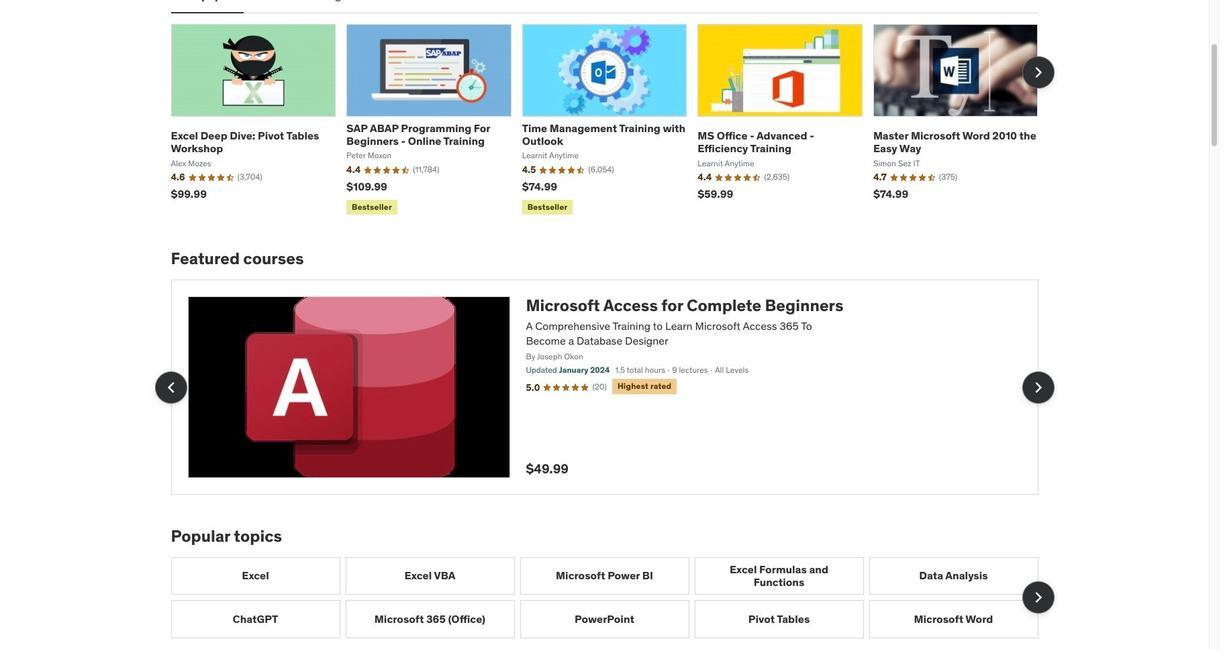 Task type: locate. For each thing, give the bounding box(es) containing it.
0 vertical spatial next image
[[1028, 62, 1049, 83]]

1 vertical spatial next image
[[1028, 377, 1049, 399]]

1 vertical spatial carousel element
[[155, 280, 1055, 496]]

0 vertical spatial carousel element
[[171, 24, 1055, 218]]

next image
[[1028, 62, 1049, 83], [1028, 377, 1049, 399]]

2 vertical spatial carousel element
[[171, 558, 1055, 639]]

1 next image from the top
[[1028, 62, 1049, 83]]

carousel element
[[171, 24, 1055, 218], [155, 280, 1055, 496], [171, 558, 1055, 639]]

previous image
[[160, 377, 182, 399]]



Task type: vqa. For each thing, say whether or not it's contained in the screenshot.
Courses to get you started
no



Task type: describe. For each thing, give the bounding box(es) containing it.
2 next image from the top
[[1028, 377, 1049, 399]]

next image
[[1028, 588, 1049, 609]]



